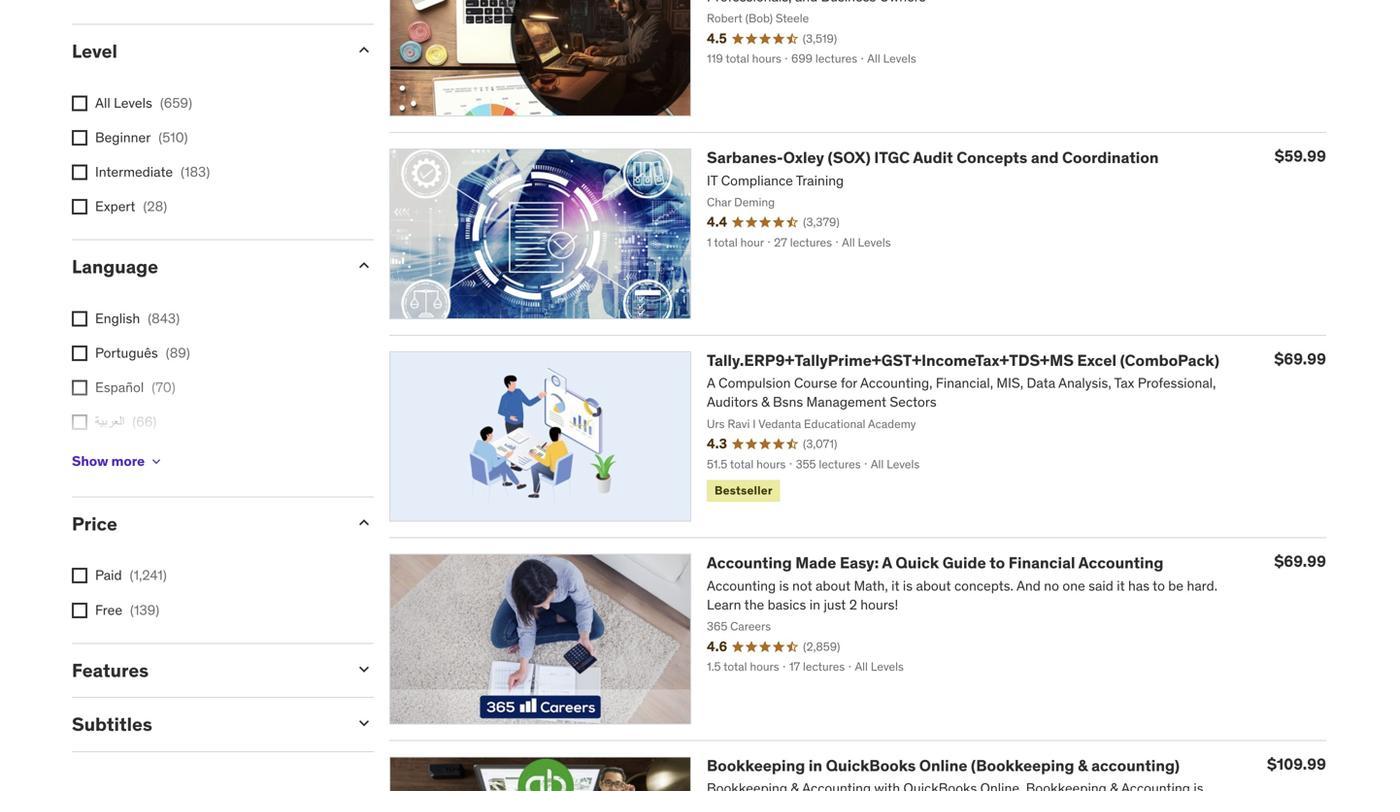 Task type: vqa. For each thing, say whether or not it's contained in the screenshot.
Free
yes



Task type: locate. For each thing, give the bounding box(es) containing it.
xsmall image for intermediate
[[72, 165, 87, 180]]

xsmall image for all levels (659)
[[72, 95, 87, 111]]

xsmall image left paid
[[72, 568, 87, 584]]

english (843)
[[95, 310, 180, 327]]

small image
[[354, 40, 374, 60], [354, 660, 374, 679], [354, 714, 374, 733]]

2 small image from the top
[[354, 513, 374, 533]]

financial
[[1009, 553, 1076, 573]]

xsmall image
[[72, 165, 87, 180], [72, 199, 87, 215], [72, 311, 87, 327], [72, 568, 87, 584]]

intermediate (183)
[[95, 163, 210, 181]]

2 $69.99 from the top
[[1275, 552, 1327, 572]]

xsmall image left português
[[72, 346, 87, 361]]

(70)
[[152, 379, 176, 396]]

1 vertical spatial small image
[[354, 513, 374, 533]]

subtitles
[[72, 713, 152, 736]]

tally.erp9+tallyprime+gst+incometax+tds+ms excel (combopack) link
[[707, 350, 1220, 370]]

(bookkeeping
[[971, 756, 1075, 776]]

small image
[[354, 256, 374, 275], [354, 513, 374, 533]]

price button
[[72, 512, 339, 536]]

more
[[111, 453, 145, 470]]

small image for price
[[354, 513, 374, 533]]

itgc
[[874, 148, 910, 168]]

xsmall image inside show more button
[[149, 454, 164, 469]]

level button
[[72, 39, 339, 63]]

1 small image from the top
[[354, 40, 374, 60]]

xsmall image for free (139)
[[72, 603, 87, 618]]

all
[[95, 94, 110, 111]]

(28)
[[143, 198, 167, 215]]

xsmall image for english
[[72, 311, 87, 327]]

1 $69.99 from the top
[[1275, 349, 1327, 369]]

accounting made easy: a quick guide to financial accounting link
[[707, 553, 1164, 573]]

3 small image from the top
[[354, 714, 374, 733]]

(843)
[[148, 310, 180, 327]]

العربية
[[95, 413, 125, 431]]

accounting)
[[1092, 756, 1180, 776]]

español
[[95, 379, 144, 396]]

0 vertical spatial small image
[[354, 40, 374, 60]]

2 small image from the top
[[354, 660, 374, 679]]

0 vertical spatial $69.99
[[1275, 349, 1327, 369]]

and
[[1031, 148, 1059, 168]]

xsmall image left español
[[72, 380, 87, 396]]

0 vertical spatial small image
[[354, 256, 374, 275]]

expert
[[95, 198, 135, 215]]

xsmall image left beginner
[[72, 130, 87, 146]]

accounting
[[707, 553, 792, 573], [1079, 553, 1164, 573]]

1 vertical spatial $69.99
[[1275, 552, 1327, 572]]

xsmall image right more
[[149, 454, 164, 469]]

paid (1,241)
[[95, 567, 167, 584]]

small image for features
[[354, 660, 374, 679]]

0 horizontal spatial accounting
[[707, 553, 792, 573]]

xsmall image
[[72, 95, 87, 111], [72, 130, 87, 146], [72, 346, 87, 361], [72, 380, 87, 396], [72, 415, 87, 430], [149, 454, 164, 469], [72, 603, 87, 618]]

xsmall image left "expert"
[[72, 199, 87, 215]]

$109.99
[[1267, 755, 1327, 774]]

xsmall image left "english"
[[72, 311, 87, 327]]

intermediate
[[95, 163, 173, 181]]

$69.99
[[1275, 349, 1327, 369], [1275, 552, 1327, 572]]

small image for language
[[354, 256, 374, 275]]

beginner (510)
[[95, 129, 188, 146]]

paid
[[95, 567, 122, 584]]

1 accounting from the left
[[707, 553, 792, 573]]

(89)
[[166, 344, 190, 362]]

xsmall image left العربية
[[72, 415, 87, 430]]

accounting right financial
[[1079, 553, 1164, 573]]

expert (28)
[[95, 198, 167, 215]]

2 vertical spatial small image
[[354, 714, 374, 733]]

subtitles button
[[72, 713, 339, 736]]

online
[[919, 756, 968, 776]]

1 small image from the top
[[354, 256, 374, 275]]

price
[[72, 512, 117, 536]]

(1,241)
[[130, 567, 167, 584]]

4 xsmall image from the top
[[72, 568, 87, 584]]

accounting left made
[[707, 553, 792, 573]]

2 xsmall image from the top
[[72, 199, 87, 215]]

guide
[[943, 553, 986, 573]]

1 horizontal spatial accounting
[[1079, 553, 1164, 573]]

accounting made easy: a quick guide to financial accounting
[[707, 553, 1164, 573]]

xsmall image left intermediate
[[72, 165, 87, 180]]

sarbanes-oxley (sox) itgc audit concepts and coordination link
[[707, 148, 1159, 168]]

show more
[[72, 453, 145, 470]]

español (70)
[[95, 379, 176, 396]]

xsmall image left free
[[72, 603, 87, 618]]

free
[[95, 601, 122, 619]]

1 xsmall image from the top
[[72, 165, 87, 180]]

العربية (66)
[[95, 413, 157, 431]]

&
[[1078, 756, 1088, 776]]

sarbanes-
[[707, 148, 783, 168]]

xsmall image for español (70)
[[72, 380, 87, 396]]

all levels (659)
[[95, 94, 192, 111]]

to
[[990, 553, 1005, 573]]

(183)
[[181, 163, 210, 181]]

xsmall image left all
[[72, 95, 87, 111]]

1 vertical spatial small image
[[354, 660, 374, 679]]

xsmall image for paid
[[72, 568, 87, 584]]

3 xsmall image from the top
[[72, 311, 87, 327]]



Task type: describe. For each thing, give the bounding box(es) containing it.
xsmall image for expert
[[72, 199, 87, 215]]

bookkeeping in quickbooks online (bookkeeping & accounting)
[[707, 756, 1180, 776]]

english
[[95, 310, 140, 327]]

small image for subtitles
[[354, 714, 374, 733]]

oxley
[[783, 148, 824, 168]]

small image for level
[[354, 40, 374, 60]]

made
[[796, 553, 837, 573]]

language button
[[72, 255, 339, 278]]

xsmall image for português (89)
[[72, 346, 87, 361]]

a
[[882, 553, 892, 573]]

xsmall image for beginner (510)
[[72, 130, 87, 146]]

bookkeeping
[[707, 756, 805, 776]]

(659)
[[160, 94, 192, 111]]

beginner
[[95, 129, 151, 146]]

language
[[72, 255, 158, 278]]

xsmall image for العربية (66)
[[72, 415, 87, 430]]

show
[[72, 453, 108, 470]]

level
[[72, 39, 117, 63]]

easy:
[[840, 553, 879, 573]]

(510)
[[159, 129, 188, 146]]

português
[[95, 344, 158, 362]]

$69.99 for tally.erp9+tallyprime+gst+incometax+tds+ms excel (combopack)
[[1275, 349, 1327, 369]]

$69.99 for accounting made easy: a quick guide to financial accounting
[[1275, 552, 1327, 572]]

excel
[[1077, 350, 1117, 370]]

features
[[72, 659, 149, 682]]

português (89)
[[95, 344, 190, 362]]

tally.erp9+tallyprime+gst+incometax+tds+ms
[[707, 350, 1074, 370]]

$59.99
[[1275, 146, 1327, 166]]

concepts
[[957, 148, 1028, 168]]

sarbanes-oxley (sox) itgc audit concepts and coordination
[[707, 148, 1159, 168]]

free (139)
[[95, 601, 159, 619]]

quickbooks
[[826, 756, 916, 776]]

quick
[[896, 553, 939, 573]]

in
[[809, 756, 823, 776]]

(139)
[[130, 601, 159, 619]]

coordination
[[1062, 148, 1159, 168]]

features button
[[72, 659, 339, 682]]

(66)
[[132, 413, 157, 431]]

(sox)
[[828, 148, 871, 168]]

tally.erp9+tallyprime+gst+incometax+tds+ms excel (combopack)
[[707, 350, 1220, 370]]

日本語
[[95, 448, 136, 465]]

(combopack)
[[1120, 350, 1220, 370]]

audit
[[913, 148, 953, 168]]

show more button
[[72, 442, 164, 481]]

levels
[[114, 94, 152, 111]]

bookkeeping in quickbooks online (bookkeeping & accounting) link
[[707, 756, 1180, 776]]

2 accounting from the left
[[1079, 553, 1164, 573]]



